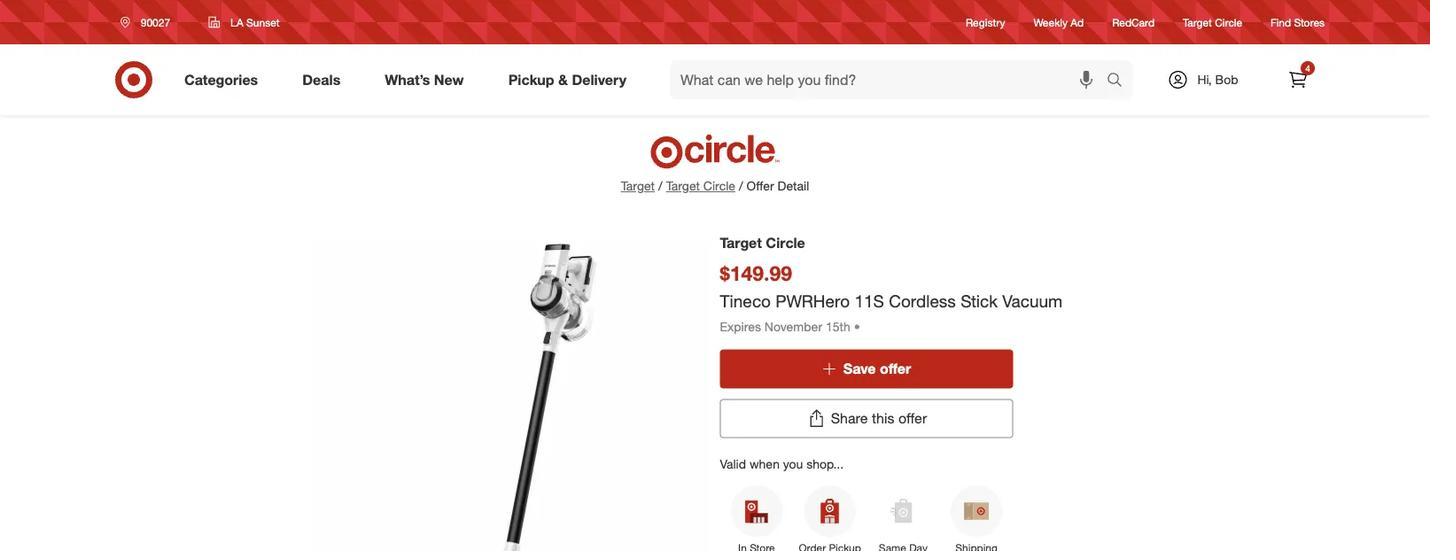 Task type: vqa. For each thing, say whether or not it's contained in the screenshot.
November
yes



Task type: describe. For each thing, give the bounding box(es) containing it.
registry
[[966, 15, 1006, 29]]

&
[[558, 71, 568, 88]]

0 vertical spatial offer
[[880, 360, 912, 378]]

share
[[831, 410, 868, 427]]

target left target circle button
[[621, 178, 655, 194]]

bob
[[1216, 72, 1239, 87]]

when
[[750, 456, 780, 472]]

$149.99 tineco pwrhero 11s cordless stick vacuum expires november 15th •
[[720, 261, 1063, 334]]

delivery
[[572, 71, 627, 88]]

0 vertical spatial target circle link
[[1184, 15, 1243, 30]]

•
[[854, 319, 860, 334]]

1 vertical spatial target circle link
[[666, 177, 736, 195]]

save
[[844, 360, 876, 378]]

detail
[[778, 178, 810, 194]]

deals
[[302, 71, 341, 88]]

vacuum
[[1003, 291, 1063, 311]]

stick
[[961, 291, 998, 311]]

search
[[1099, 73, 1142, 90]]

target up the hi,
[[1184, 15, 1213, 29]]

0 vertical spatial circle
[[1216, 15, 1243, 29]]

categories link
[[169, 60, 280, 99]]

1 vertical spatial offer
[[899, 410, 928, 427]]

weekly ad
[[1034, 15, 1084, 29]]

target right the target link
[[666, 178, 700, 194]]

find stores link
[[1271, 15, 1325, 30]]

la
[[230, 16, 244, 29]]

2 / from the left
[[739, 178, 743, 194]]

redcard link
[[1113, 15, 1155, 30]]

90027 button
[[109, 6, 190, 38]]

what's new link
[[370, 60, 486, 99]]

share this offer button
[[720, 399, 1014, 438]]

cordless
[[889, 291, 956, 311]]

target / target circle / offer detail
[[621, 178, 810, 194]]

la sunset button
[[197, 6, 298, 38]]

0 vertical spatial target circle
[[1184, 15, 1243, 29]]

target circle logo image
[[648, 133, 783, 170]]



Task type: locate. For each thing, give the bounding box(es) containing it.
valid
[[720, 456, 746, 472]]

circle
[[1216, 15, 1243, 29], [704, 178, 736, 194], [766, 234, 806, 251]]

offer
[[747, 178, 775, 194]]

15th
[[826, 319, 851, 334]]

1 / from the left
[[659, 178, 663, 194]]

target up $149.99
[[720, 234, 762, 251]]

offer right this
[[899, 410, 928, 427]]

redcard
[[1113, 15, 1155, 29]]

circle down target circle logo
[[704, 178, 736, 194]]

1 vertical spatial target circle
[[720, 234, 806, 251]]

share this offer
[[831, 410, 928, 427]]

2 vertical spatial circle
[[766, 234, 806, 251]]

0 horizontal spatial /
[[659, 178, 663, 194]]

pickup
[[509, 71, 555, 88]]

save offer
[[844, 360, 912, 378]]

90027
[[141, 16, 170, 29]]

expires
[[720, 319, 761, 334]]

/ left 'offer'
[[739, 178, 743, 194]]

target circle button
[[666, 177, 736, 195]]

1 horizontal spatial /
[[739, 178, 743, 194]]

find stores
[[1271, 15, 1325, 29]]

target link
[[621, 178, 655, 194]]

stores
[[1295, 15, 1325, 29]]

4
[[1306, 62, 1311, 74]]

november
[[765, 319, 823, 334]]

circle up $149.99
[[766, 234, 806, 251]]

pickup & delivery
[[509, 71, 627, 88]]

save offer button
[[720, 350, 1014, 389]]

$149.99
[[720, 261, 793, 285]]

what's
[[385, 71, 430, 88]]

shop...
[[807, 456, 844, 472]]

target circle up $149.99
[[720, 234, 806, 251]]

target circle link up hi, bob
[[1184, 15, 1243, 30]]

target circle up hi, bob
[[1184, 15, 1243, 29]]

registry link
[[966, 15, 1006, 30]]

0 horizontal spatial target circle link
[[666, 177, 736, 195]]

What can we help you find? suggestions appear below search field
[[670, 60, 1112, 99]]

2 horizontal spatial circle
[[1216, 15, 1243, 29]]

weekly
[[1034, 15, 1068, 29]]

4 link
[[1279, 60, 1318, 99]]

offer right save
[[880, 360, 912, 378]]

what's new
[[385, 71, 464, 88]]

this
[[872, 410, 895, 427]]

/ right the target link
[[659, 178, 663, 194]]

hi, bob
[[1198, 72, 1239, 87]]

hi,
[[1198, 72, 1212, 87]]

1 vertical spatial circle
[[704, 178, 736, 194]]

pickup & delivery link
[[493, 60, 649, 99]]

0 horizontal spatial circle
[[704, 178, 736, 194]]

find
[[1271, 15, 1292, 29]]

offer
[[880, 360, 912, 378], [899, 410, 928, 427]]

11s
[[855, 291, 885, 311]]

target circle link
[[1184, 15, 1243, 30], [666, 177, 736, 195]]

la sunset
[[230, 16, 280, 29]]

/
[[659, 178, 663, 194], [739, 178, 743, 194]]

search button
[[1099, 60, 1142, 103]]

sunset
[[246, 16, 280, 29]]

deals link
[[287, 60, 363, 99]]

target circle link down target circle logo
[[666, 177, 736, 195]]

target circle
[[1184, 15, 1243, 29], [720, 234, 806, 251]]

you
[[783, 456, 803, 472]]

valid when you shop...
[[720, 456, 844, 472]]

1 horizontal spatial circle
[[766, 234, 806, 251]]

1 horizontal spatial target circle
[[1184, 15, 1243, 29]]

circle left find
[[1216, 15, 1243, 29]]

categories
[[184, 71, 258, 88]]

target
[[1184, 15, 1213, 29], [621, 178, 655, 194], [666, 178, 700, 194], [720, 234, 762, 251]]

ad
[[1071, 15, 1084, 29]]

pwrhero
[[776, 291, 850, 311]]

weekly ad link
[[1034, 15, 1084, 30]]

1 horizontal spatial target circle link
[[1184, 15, 1243, 30]]

0 horizontal spatial target circle
[[720, 234, 806, 251]]

new
[[434, 71, 464, 88]]

tineco
[[720, 291, 771, 311]]



